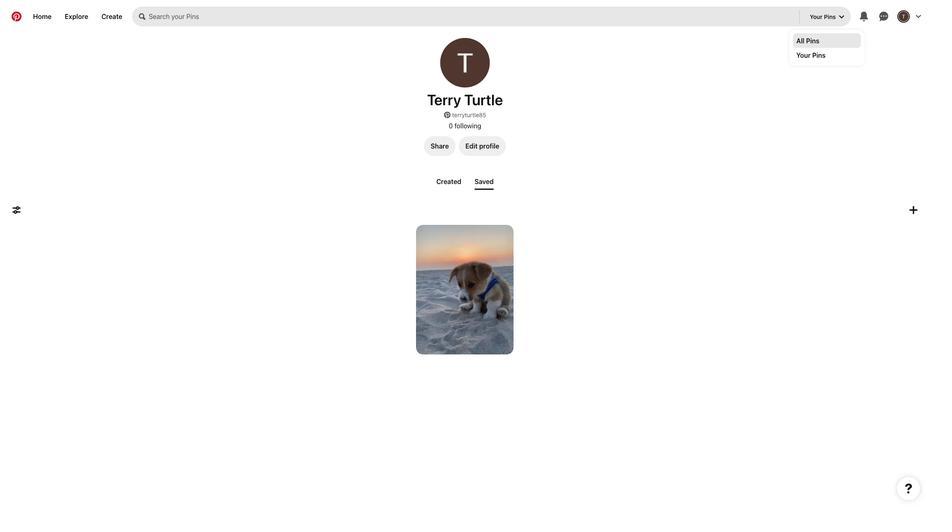 Task type: locate. For each thing, give the bounding box(es) containing it.
1 vertical spatial your pins
[[797, 51, 826, 59]]

profile
[[479, 142, 500, 150]]

0 vertical spatial pins
[[824, 13, 836, 20]]

pins
[[824, 13, 836, 20], [806, 37, 820, 45], [813, 51, 826, 59]]

0 vertical spatial your
[[810, 13, 823, 20]]

home
[[33, 13, 52, 20]]

saved link
[[471, 174, 497, 190]]

your pins down all pins
[[797, 51, 826, 59]]

created
[[437, 178, 462, 186]]

share
[[431, 142, 449, 150]]

dropdown image
[[839, 15, 844, 19]]

1 vertical spatial pins
[[806, 37, 820, 45]]

all pins menu item
[[793, 33, 861, 48]]

all
[[797, 37, 805, 45]]

0
[[449, 122, 453, 130]]

pins down all pins menu item
[[813, 51, 826, 59]]

created link
[[433, 174, 465, 189]]

your
[[810, 13, 823, 20], [797, 51, 811, 59]]

terry
[[427, 91, 461, 109]]

terry turtle image
[[899, 12, 909, 21]]

your down all
[[797, 51, 811, 59]]

pins left the dropdown 'icon'
[[824, 13, 836, 20]]

0 vertical spatial your pins
[[810, 13, 836, 20]]

create link
[[95, 7, 129, 26]]

pins right all
[[806, 37, 820, 45]]

your pins left the dropdown 'icon'
[[810, 13, 836, 20]]

edit
[[466, 142, 478, 150]]

your pins
[[810, 13, 836, 20], [797, 51, 826, 59]]

your left the dropdown 'icon'
[[810, 13, 823, 20]]

pinterest image
[[444, 112, 451, 118]]



Task type: describe. For each thing, give the bounding box(es) containing it.
terryturtle85
[[452, 112, 486, 119]]

share button
[[424, 136, 456, 156]]

search icon image
[[139, 13, 146, 20]]

turtle
[[464, 91, 503, 109]]

explore link
[[58, 7, 95, 26]]

this contains an image of: image
[[416, 225, 514, 355]]

2 vertical spatial pins
[[813, 51, 826, 59]]

home link
[[26, 7, 58, 26]]

1 vertical spatial your
[[797, 51, 811, 59]]

all pins
[[797, 37, 820, 45]]

your pins button
[[804, 7, 851, 26]]

pins inside your pins 'button'
[[824, 13, 836, 20]]

Search text field
[[149, 7, 798, 26]]

terryturtle85 image
[[440, 38, 490, 88]]

edit profile button
[[459, 136, 506, 156]]

0 following
[[449, 122, 481, 130]]

your pins inside 'button'
[[810, 13, 836, 20]]

your inside 'button'
[[810, 13, 823, 20]]

pins inside all pins menu item
[[806, 37, 820, 45]]

explore
[[65, 13, 88, 20]]

edit profile
[[466, 142, 500, 150]]

create
[[101, 13, 122, 20]]

following
[[455, 122, 481, 130]]

terry turtle
[[427, 91, 503, 109]]

saved
[[475, 178, 494, 186]]



Task type: vqa. For each thing, say whether or not it's contained in the screenshot.
By Regan Jones

They're versatile -- Very few baked goods can double as both a dessert or a breakfast.

They're easy -- No special equipment needed. Quick breads are usually a one or two bowl (max) baking project. You don't even need to break out the hand mixer.

They're suited for gift giving too--or, you can simply save the loaf for yourself and enjoy it all week long. That's what my family has been doing since I first developed this Lemon-Pecan Streusel Bread for Sunnyland Farms. IMAGE
no



